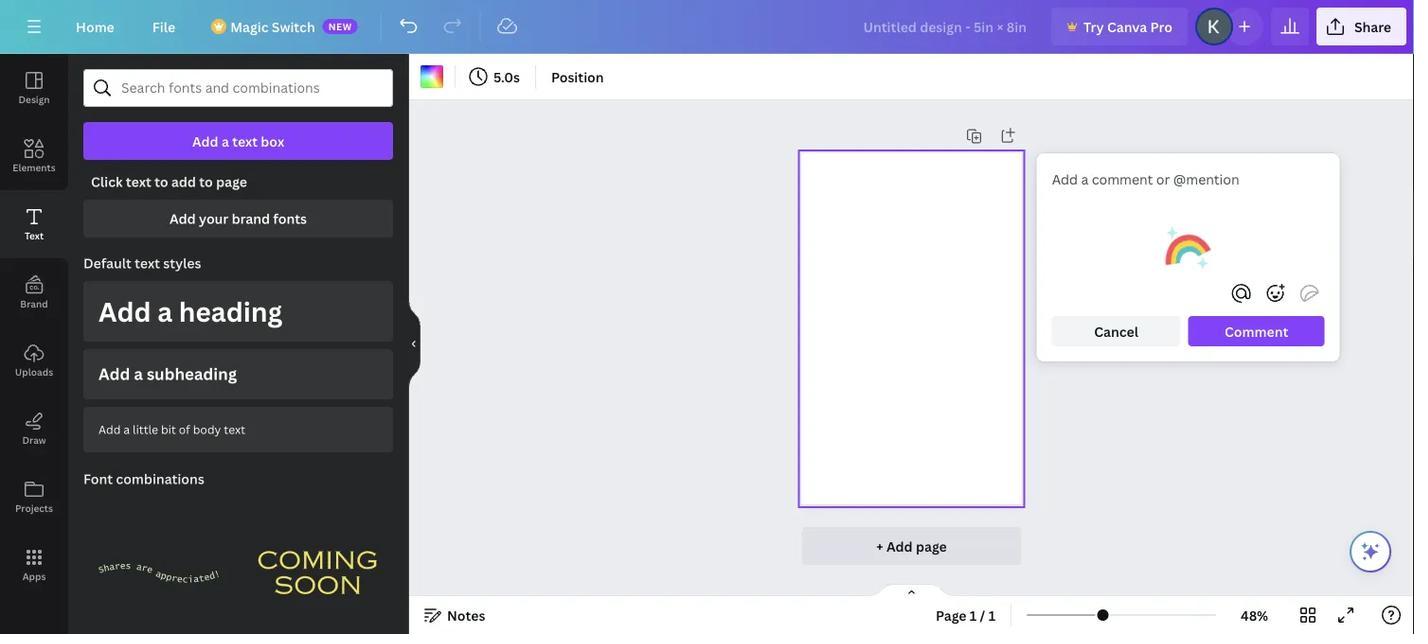 Task type: vqa. For each thing, say whether or not it's contained in the screenshot.
Orange Photocentric Coming this fall Facebook Post link
no



Task type: locate. For each thing, give the bounding box(es) containing it.
file button
[[137, 8, 191, 45]]

elements
[[13, 161, 56, 174]]

click
[[91, 173, 123, 191]]

default text styles
[[83, 254, 201, 272]]

hide image
[[408, 299, 421, 390]]

text left styles on the top of page
[[135, 254, 160, 272]]

#ffffff image
[[421, 65, 443, 88]]

add a heading
[[99, 294, 283, 330]]

comment
[[1225, 323, 1289, 341]]

add for add your brand fonts
[[170, 210, 196, 228]]

home
[[76, 18, 114, 36]]

your
[[199, 210, 229, 228]]

/
[[980, 607, 986, 625]]

1 left /
[[970, 607, 977, 625]]

cancel
[[1095, 323, 1139, 341]]

text left box
[[232, 132, 258, 150]]

fonts
[[273, 210, 307, 228]]

position
[[551, 68, 604, 86]]

add left your
[[170, 210, 196, 228]]

styles
[[163, 254, 201, 272]]

1 horizontal spatial 1
[[989, 607, 996, 625]]

a left subheading
[[134, 363, 143, 385]]

text right body
[[224, 422, 245, 438]]

magic switch
[[230, 18, 315, 36]]

page
[[216, 173, 247, 191], [916, 538, 947, 556]]

text button
[[0, 190, 68, 259]]

1 horizontal spatial page
[[916, 538, 947, 556]]

text
[[232, 132, 258, 150], [126, 173, 151, 191], [135, 254, 160, 272], [224, 422, 245, 438]]

apps
[[22, 570, 46, 583]]

add left subheading
[[99, 363, 130, 385]]

to left add
[[155, 173, 168, 191]]

1 horizontal spatial to
[[199, 173, 213, 191]]

magic
[[230, 18, 269, 36]]

add for add a subheading
[[99, 363, 130, 385]]

a inside button
[[124, 422, 130, 438]]

add your brand fonts
[[170, 210, 307, 228]]

1 vertical spatial page
[[916, 538, 947, 556]]

a left box
[[222, 132, 229, 150]]

add left little
[[99, 422, 121, 438]]

a down styles on the top of page
[[158, 294, 173, 330]]

0 horizontal spatial 1
[[970, 607, 977, 625]]

page up show pages image
[[916, 538, 947, 556]]

default
[[83, 254, 132, 272]]

add
[[192, 132, 219, 150], [170, 210, 196, 228], [99, 294, 151, 330], [99, 363, 130, 385], [99, 422, 121, 438], [887, 538, 913, 556]]

add a text box button
[[83, 122, 393, 160]]

projects
[[15, 502, 53, 515]]

add for add a little bit of body text
[[99, 422, 121, 438]]

a
[[222, 132, 229, 150], [158, 294, 173, 330], [134, 363, 143, 385], [124, 422, 130, 438]]

a left little
[[124, 422, 130, 438]]

text inside button
[[232, 132, 258, 150]]

canva assistant image
[[1360, 541, 1383, 564]]

to
[[155, 173, 168, 191], [199, 173, 213, 191]]

add a text box
[[192, 132, 284, 150]]

font
[[83, 470, 113, 488]]

to right add
[[199, 173, 213, 191]]

canva
[[1108, 18, 1148, 36]]

share button
[[1317, 8, 1407, 45]]

page up add your brand fonts
[[216, 173, 247, 191]]

1 right /
[[989, 607, 996, 625]]

add for add a heading
[[99, 294, 151, 330]]

text inside button
[[224, 422, 245, 438]]

+ add page
[[877, 538, 947, 556]]

notes button
[[417, 601, 493, 631]]

of
[[179, 422, 190, 438]]

add a subheading
[[99, 363, 237, 385]]

add up add
[[192, 132, 219, 150]]

add inside button
[[170, 210, 196, 228]]

0 horizontal spatial page
[[216, 173, 247, 191]]

add a little bit of body text button
[[83, 407, 393, 453]]

design button
[[0, 54, 68, 122]]

projects button
[[0, 463, 68, 532]]

1
[[970, 607, 977, 625], [989, 607, 996, 625]]

add down default
[[99, 294, 151, 330]]

share
[[1355, 18, 1392, 36]]

Search fonts and combinations search field
[[121, 70, 355, 106]]

page
[[936, 607, 967, 625]]

0 horizontal spatial to
[[155, 173, 168, 191]]

add your brand fonts button
[[83, 200, 393, 238]]

switch
[[272, 18, 315, 36]]

subheading
[[147, 363, 237, 385]]

show pages image
[[867, 584, 958, 599]]

2 1 from the left
[[989, 607, 996, 625]]



Task type: describe. For each thing, give the bounding box(es) containing it.
text right click at the left
[[126, 173, 151, 191]]

little
[[133, 422, 158, 438]]

uploads
[[15, 366, 53, 379]]

text
[[25, 229, 44, 242]]

page inside button
[[916, 538, 947, 556]]

2 to from the left
[[199, 173, 213, 191]]

add right +
[[887, 538, 913, 556]]

position button
[[544, 62, 612, 92]]

try
[[1084, 18, 1105, 36]]

a for little
[[124, 422, 130, 438]]

brand button
[[0, 259, 68, 327]]

+
[[877, 538, 884, 556]]

48% button
[[1224, 601, 1286, 631]]

cancel button
[[1052, 317, 1181, 347]]

1 1 from the left
[[970, 607, 977, 625]]

1 to from the left
[[155, 173, 168, 191]]

add for add a text box
[[192, 132, 219, 150]]

combinations
[[116, 470, 204, 488]]

try canva pro button
[[1052, 8, 1188, 45]]

0 vertical spatial page
[[216, 173, 247, 191]]

uploads button
[[0, 327, 68, 395]]

pro
[[1151, 18, 1173, 36]]

heading
[[179, 294, 283, 330]]

bit
[[161, 422, 176, 438]]

+ add page button
[[802, 528, 1022, 566]]

5.0s button
[[463, 62, 528, 92]]

home link
[[61, 8, 130, 45]]

expressing gratitude image
[[1166, 226, 1211, 271]]

48%
[[1241, 607, 1269, 625]]

comment button
[[1189, 317, 1325, 347]]

brand
[[20, 298, 48, 310]]

file
[[152, 18, 175, 36]]

box
[[261, 132, 284, 150]]

brand
[[232, 210, 270, 228]]

elements button
[[0, 122, 68, 190]]

a for subheading
[[134, 363, 143, 385]]

body
[[193, 422, 221, 438]]

notes
[[447, 607, 486, 625]]

page 1 / 1
[[936, 607, 996, 625]]

main menu bar
[[0, 0, 1415, 54]]

Design title text field
[[849, 8, 1044, 45]]

Comment draft. Add a comment or @mention. text field
[[1052, 169, 1325, 210]]

click text to add to page
[[91, 173, 247, 191]]

draw button
[[0, 395, 68, 463]]

design
[[18, 93, 50, 106]]

5.0s
[[494, 68, 520, 86]]

font combinations
[[83, 470, 204, 488]]

apps button
[[0, 532, 68, 600]]

a for text
[[222, 132, 229, 150]]

add a subheading button
[[83, 350, 393, 400]]

add
[[171, 173, 196, 191]]

side panel tab list
[[0, 54, 68, 600]]

try canva pro
[[1084, 18, 1173, 36]]

add a little bit of body text
[[99, 422, 245, 438]]

new
[[329, 20, 352, 33]]

draw
[[22, 434, 46, 447]]

add a heading button
[[83, 281, 393, 342]]

a for heading
[[158, 294, 173, 330]]



